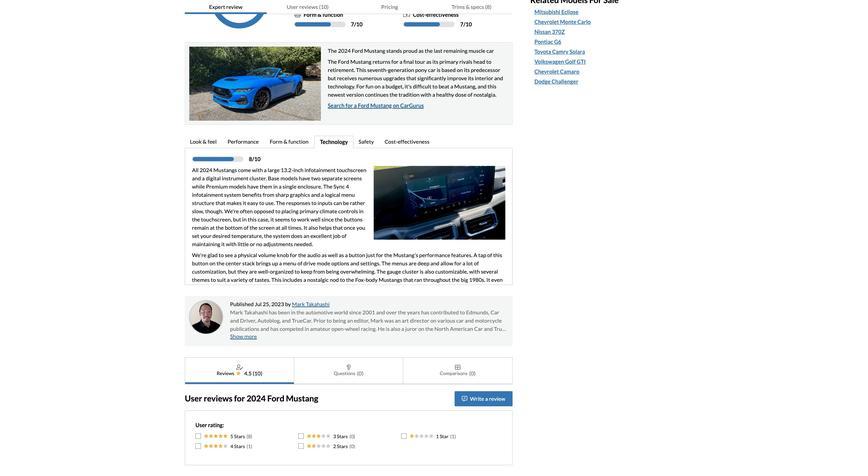 Task type: vqa. For each thing, say whether or not it's contained in the screenshot.
"Golf"
yes



Task type: describe. For each thing, give the bounding box(es) containing it.
can
[[334, 199, 342, 206]]

2024 for the
[[338, 47, 351, 54]]

muscle
[[469, 47, 485, 54]]

was
[[384, 317, 394, 324]]

and down the been
[[282, 317, 291, 324]]

) for 1 star ( 1 )
[[454, 433, 456, 439]]

golf
[[565, 58, 576, 65]]

to left use.
[[259, 199, 264, 206]]

the left north
[[425, 325, 433, 332]]

show more button
[[230, 333, 257, 339]]

on left cargurus
[[393, 102, 399, 109]]

tab panel containing 8
[[185, 148, 513, 292]]

(0) for questions (0)
[[357, 370, 364, 376]]

1 horizontal spatial an
[[347, 317, 353, 324]]

the down 'glad' at the left bottom
[[217, 260, 225, 266]]

in down often
[[242, 216, 247, 222]]

of left "drive"
[[297, 260, 302, 266]]

open-
[[331, 325, 345, 332]]

and up american
[[465, 317, 474, 324]]

of right lot
[[474, 260, 479, 266]]

various
[[438, 317, 455, 324]]

as inside the ford mustang returns for a final tour as its primary rivals head to retirement. this seventh-generation pony car is based on its predecessor but receives numerous upgrades that significantly improve its interior and technology. for fun on a budget, it's difficult to beat a mustang, and this newest version continues the tradition with a healthy dose of nostalgia.
[[426, 58, 431, 65]]

of up temperature,
[[244, 224, 249, 231]]

volkswagen
[[534, 58, 564, 65]]

( for 5 stars
[[247, 433, 248, 439]]

2024 for all
[[200, 167, 212, 173]]

user edit image
[[236, 364, 243, 370]]

the down the publications
[[236, 333, 244, 340]]

touchscreen,
[[201, 216, 232, 222]]

with up cluster.
[[252, 167, 263, 173]]

all 2024 mustangs come with a large 13.2-inch infotainment touchscreen and a digital instrument cluster. base models have two separate screens while premium models have them in a single enclosure. the sync 4 infotainment system benefits from sharp graphics and a logical menu structure that makes it easy to use. the responses to inputs can be rather slow, though. we're often opposed to placing primary climate controls in the touchscreen, but in this case, it seems to work well since the buttons remain at the bottom of the screen at all times. it also helps that once you set your desired temperature, the system does an excellent job of maintaining it with little or no adjustments needed.
[[192, 167, 366, 247]]

photo by mark takahashi. 2024 ford mustang gt convertible touchscreen. image
[[374, 166, 505, 240]]

night.
[[299, 284, 312, 291]]

star
[[440, 433, 449, 439]]

is inside the mark takahashi has been in the automotive world since 2001 and over the years has contributed to edmunds, car and driver, autoblog, and truecar. prior to being an editor, mark was an art director on various car and motorcycle publications and has competed in amateur open-wheel racing. he is also a juror on the north american car and truck of the year awards.
[[386, 325, 390, 332]]

the left 'last'
[[425, 47, 433, 54]]

comparisons (0)
[[440, 370, 476, 376]]

audio
[[307, 252, 321, 258]]

racing.
[[361, 325, 377, 332]]

stack
[[242, 260, 255, 266]]

0 vertical spatial effectiveness
[[426, 11, 459, 18]]

3
[[333, 433, 336, 439]]

the down screen
[[264, 232, 272, 239]]

to right "nod"
[[340, 276, 345, 283]]

1 horizontal spatial models
[[281, 175, 298, 181]]

premium
[[206, 183, 228, 189]]

retirement.
[[328, 66, 355, 73]]

ford inside the ford mustang returns for a final tour as its primary rivals head to retirement. this seventh-generation pony car is based on its predecessor but receives numerous upgrades that significantly improve its interior and technology. for fun on a budget, it's difficult to beat a mustang, and this newest version continues the tradition with a healthy dose of nostalgia.
[[338, 58, 349, 65]]

a up continues
[[382, 83, 385, 89]]

(0) for comparisons (0)
[[469, 370, 476, 376]]

nostalgia.
[[474, 91, 496, 98]]

excellent
[[310, 232, 332, 239]]

throughout
[[423, 276, 451, 283]]

to left inputs
[[311, 199, 317, 206]]

0 vertical spatial car
[[491, 309, 499, 315]]

and up the publications
[[230, 317, 239, 324]]

head
[[473, 58, 485, 65]]

set
[[192, 232, 199, 239]]

cost- inside tab
[[385, 138, 398, 145]]

truecar.
[[292, 317, 312, 324]]

4.5
[[244, 370, 252, 376]]

the up truecar.
[[296, 309, 304, 315]]

the up temperature,
[[250, 224, 258, 231]]

mustangs inside we're glad to see a physical volume knob for the audio as well as a button just for the mustang's performance features. a tap of this button on the center stack brings up a menu of drive mode options and settings. the menus are deep and allow for a lot of customization, but they are well-organized to keep from being overwhelming. the gauge cluster is also customizable, with several themes to suit a variety of tastes. this includes a nostalgic nod to the fox-body mustangs that ran throughout the big 1980s. it even switches to the period-correct green glow at night.
[[379, 276, 402, 283]]

7 / 10 for cost-effectiveness
[[460, 21, 472, 27]]

difficult
[[413, 83, 431, 89]]

10 inside tab panel
[[254, 156, 261, 162]]

g6
[[554, 38, 561, 45]]

1 vertical spatial mark
[[230, 309, 243, 315]]

dodge challenger link
[[534, 78, 578, 86]]

well inside we're glad to see a physical volume knob for the audio as well as a button just for the mustang's performance features. a tap of this button on the center stack brings up a menu of drive mode options and settings. the menus are deep and allow for a lot of customization, but they are well-organized to keep from being overwhelming. the gauge cluster is also customizable, with several themes to suit a variety of tastes. this includes a nostalgic nod to the fox-body mustangs that ran throughout the big 1980s. it even switches to the period-correct green glow at night.
[[328, 252, 338, 258]]

to left see on the bottom left of the page
[[219, 252, 224, 258]]

mark takahashi link
[[292, 301, 330, 307]]

has up autoblog,
[[269, 309, 277, 315]]

to down the "significantly"
[[432, 83, 438, 89]]

we're inside all 2024 mustangs come with a large 13.2-inch infotainment touchscreen and a digital instrument cluster. base models have two separate screens while premium models have them in a single enclosure. the sync 4 infotainment system benefits from sharp graphics and a logical menu structure that makes it easy to use. the responses to inputs can be rather slow, though. we're often opposed to placing primary climate controls in the touchscreen, but in this case, it seems to work well since the buttons remain at the bottom of the screen at all times. it also helps that once you set your desired temperature, the system does an excellent job of maintaining it with little or no adjustments needed.
[[224, 208, 239, 214]]

2 vertical spatial its
[[468, 75, 474, 81]]

challenger
[[552, 78, 578, 85]]

all
[[282, 224, 287, 231]]

performance
[[419, 252, 450, 258]]

is inside the ford mustang returns for a final tour as its primary rivals head to retirement. this seventh-generation pony car is based on its predecessor but receives numerous upgrades that significantly improve its interior and technology. for fun on a budget, it's difficult to beat a mustang, and this newest version continues the tradition with a healthy dose of nostalgia.
[[437, 66, 441, 73]]

4 inside all 2024 mustangs come with a large 13.2-inch infotainment touchscreen and a digital instrument cluster. base models have two separate screens while premium models have them in a single enclosure. the sync 4 infotainment system benefits from sharp graphics and a logical menu structure that makes it easy to use. the responses to inputs can be rather slow, though. we're often opposed to placing primary climate controls in the touchscreen, but in this case, it seems to work well since the buttons remain at the bottom of the screen at all times. it also helps that once you set your desired temperature, the system does an excellent job of maintaining it with little or no adjustments needed.
[[346, 183, 349, 189]]

fun
[[366, 83, 374, 89]]

0 horizontal spatial have
[[247, 183, 259, 189]]

search for a ford mustang on cargurus
[[328, 102, 424, 109]]

1 horizontal spatial cost-
[[413, 11, 426, 18]]

improve
[[447, 75, 467, 81]]

continues
[[365, 91, 389, 98]]

to up times.
[[291, 216, 296, 222]]

stars for 5 stars
[[234, 433, 245, 439]]

been
[[278, 309, 290, 315]]

with inside the ford mustang returns for a final tour as its primary rivals head to retirement. this seventh-generation pony car is based on its predecessor but receives numerous upgrades that significantly improve its interior and technology. for fun on a budget, it's difficult to beat a mustang, and this newest version continues the tradition with a healthy dose of nostalgia.
[[421, 91, 431, 98]]

screens
[[344, 175, 362, 181]]

the up art
[[398, 309, 406, 315]]

the up menus on the left of page
[[384, 252, 392, 258]]

feel
[[208, 138, 217, 145]]

needed.
[[294, 241, 313, 247]]

8 inside tab panel
[[249, 156, 252, 162]]

& for form & function tab at the left of page
[[284, 138, 287, 145]]

2 horizontal spatial car
[[486, 47, 494, 54]]

an inside all 2024 mustangs come with a large 13.2-inch infotainment touchscreen and a digital instrument cluster. base models have two separate screens while premium models have them in a single enclosure. the sync 4 infotainment system benefits from sharp graphics and a logical menu structure that makes it easy to use. the responses to inputs can be rather slow, though. we're often opposed to placing primary climate controls in the touchscreen, but in this case, it seems to work well since the buttons remain at the bottom of the screen at all times. it also helps that once you set your desired temperature, the system does an excellent job of maintaining it with little or no adjustments needed.
[[304, 232, 309, 239]]

to up seems
[[275, 208, 280, 214]]

proud
[[403, 47, 418, 54]]

expert review inside tab
[[209, 3, 243, 10]]

) for 3 stars ( 0 )
[[354, 433, 355, 439]]

settings.
[[360, 260, 381, 266]]

glad
[[208, 252, 218, 258]]

of right tap
[[487, 252, 492, 258]]

volkswagen golf gti link
[[534, 58, 586, 66]]

with up see on the bottom left of the page
[[226, 241, 237, 247]]

amateur
[[310, 325, 330, 332]]

safety tab
[[353, 136, 379, 148]]

technology
[[320, 138, 348, 145]]

stars for 4 stars
[[234, 443, 245, 449]]

the inside the ford mustang returns for a final tour as its primary rivals head to retirement. this seventh-generation pony car is based on its predecessor but receives numerous upgrades that significantly improve its interior and technology. for fun on a budget, it's difficult to beat a mustang, and this newest version continues the tradition with a healthy dose of nostalgia.
[[390, 91, 398, 98]]

chevrolet monte carlo link
[[534, 18, 591, 26]]

the left the fox-
[[346, 276, 354, 283]]

and down enclosure.
[[311, 191, 320, 198]]

graphics
[[290, 191, 310, 198]]

automotive
[[306, 309, 333, 315]]

has down autoblog,
[[270, 325, 279, 332]]

2
[[333, 443, 336, 449]]

rather
[[350, 199, 365, 206]]

that up though.
[[216, 199, 225, 206]]

1 vertical spatial 8
[[248, 433, 251, 439]]

drive
[[303, 260, 316, 266]]

a right up
[[279, 260, 282, 266]]

the down needed.
[[298, 252, 306, 258]]

0 vertical spatial takahashi
[[306, 301, 330, 307]]

questions count element
[[357, 369, 364, 377]]

on up improve
[[457, 66, 463, 73]]

menu inside we're glad to see a physical volume knob for the audio as well as a button just for the mustang's performance features. a tap of this button on the center stack brings up a menu of drive mode options and settings. the menus are deep and allow for a lot of customization, but they are well-organized to keep from being overwhelming. the gauge cluster is also customizable, with several themes to suit a variety of tastes. this includes a nostalgic nod to the fox-body mustangs that ran throughout the big 1980s. it even switches to the period-correct green glow at night.
[[283, 260, 296, 266]]

final
[[403, 58, 414, 65]]

a up while
[[202, 175, 205, 181]]

reviews for (10)
[[299, 3, 318, 10]]

0 horizontal spatial models
[[229, 183, 246, 189]]

mustang inside the ford mustang returns for a final tour as its primary rivals head to retirement. this seventh-generation pony car is based on its predecessor but receives numerous upgrades that significantly improve its interior and technology. for fun on a budget, it's difficult to beat a mustang, and this newest version continues the tradition with a healthy dose of nostalgia.
[[350, 58, 371, 65]]

a up options on the bottom of page
[[345, 252, 348, 258]]

touchscreen
[[337, 167, 366, 173]]

for down 4.5
[[234, 393, 245, 403]]

desired
[[212, 232, 230, 239]]

in down base
[[273, 183, 278, 189]]

mark takahashi cargurus author photo. image
[[189, 300, 223, 334]]

and up overwhelming.
[[350, 260, 359, 266]]

for right just at the bottom of page
[[376, 252, 383, 258]]

to left suit
[[211, 276, 216, 283]]

the up desired
[[216, 224, 224, 231]]

1980s.
[[469, 276, 485, 283]]

0 vertical spatial infotainment
[[305, 167, 336, 173]]

user for user reviews (10)
[[287, 3, 298, 10]]

enclosure.
[[298, 183, 322, 189]]

& for the trims & specs (8) tab
[[466, 3, 470, 10]]

tradition
[[399, 91, 420, 98]]

0 vertical spatial button
[[349, 252, 365, 258]]

overwhelming.
[[340, 268, 376, 275]]

a up sharp
[[279, 183, 282, 189]]

being inside the mark takahashi has been in the automotive world since 2001 and over the years has contributed to edmunds, car and driver, autoblog, and truecar. prior to being an editor, mark was an art director on various car and motorcycle publications and has competed in amateur open-wheel racing. he is also a juror on the north american car and truck of the year awards.
[[333, 317, 346, 324]]

and down interior
[[478, 83, 487, 89]]

receives
[[337, 75, 357, 81]]

tour
[[415, 58, 425, 65]]

the down slow,
[[192, 216, 200, 222]]

of inside the ford mustang returns for a final tour as its primary rivals head to retirement. this seventh-generation pony car is based on its predecessor but receives numerous upgrades that significantly improve its interior and technology. for fun on a budget, it's difficult to beat a mustang, and this newest version continues the tradition with a healthy dose of nostalgia.
[[468, 91, 473, 98]]

technology.
[[328, 83, 355, 89]]

to left edmunds,
[[460, 309, 465, 315]]

a right beat
[[450, 83, 453, 89]]

0 vertical spatial cost-effectiveness
[[413, 11, 459, 18]]

a down version at the left top
[[354, 102, 357, 109]]

in down "rather"
[[359, 208, 364, 214]]

correct
[[247, 284, 264, 291]]

1 horizontal spatial have
[[299, 175, 310, 181]]

/ inside tab panel
[[252, 156, 254, 162]]

2 horizontal spatial an
[[395, 317, 401, 324]]

two
[[311, 175, 321, 181]]

look
[[190, 138, 202, 145]]

also inside all 2024 mustangs come with a large 13.2-inch infotainment touchscreen and a digital instrument cluster. base models have two separate screens while premium models have them in a single enclosure. the sync 4 infotainment system benefits from sharp graphics and a logical menu structure that makes it easy to use. the responses to inputs can be rather slow, though. we're often opposed to placing primary climate controls in the touchscreen, but in this case, it seems to work well since the buttons remain at the bottom of the screen at all times. it also helps that once you set your desired temperature, the system does an excellent job of maintaining it with little or no adjustments needed.
[[308, 224, 318, 231]]

( for 2 stars
[[349, 443, 351, 449]]

2 vertical spatial it
[[221, 241, 225, 247]]

large
[[268, 167, 280, 173]]

this inside the ford mustang returns for a final tour as its primary rivals head to retirement. this seventh-generation pony car is based on its predecessor but receives numerous upgrades that significantly improve its interior and technology. for fun on a budget, it's difficult to beat a mustang, and this newest version continues the tradition with a healthy dose of nostalgia.
[[488, 83, 497, 89]]

comment alt edit image
[[462, 396, 467, 401]]

a right suit
[[227, 276, 230, 283]]

0 for 3 stars ( 0 )
[[351, 433, 354, 439]]

temperature,
[[231, 232, 263, 239]]

form inside form & function tab
[[270, 138, 282, 145]]

to down suit
[[214, 284, 219, 291]]

user reviews (10)
[[287, 3, 329, 10]]

customizable,
[[435, 268, 468, 275]]

the inside the ford mustang returns for a final tour as its primary rivals head to retirement. this seventh-generation pony car is based on its predecessor but receives numerous upgrades that significantly improve its interior and technology. for fun on a budget, it's difficult to beat a mustang, and this newest version continues the tradition with a healthy dose of nostalgia.
[[328, 58, 337, 65]]

this inside all 2024 mustangs come with a large 13.2-inch infotainment touchscreen and a digital instrument cluster. base models have two separate screens while premium models have them in a single enclosure. the sync 4 infotainment system benefits from sharp graphics and a logical menu structure that makes it easy to use. the responses to inputs can be rather slow, though. we're often opposed to placing primary climate controls in the touchscreen, but in this case, it seems to work well since the buttons remain at the bottom of the screen at all times. it also helps that once you set your desired temperature, the system does an excellent job of maintaining it with little or no adjustments needed.
[[248, 216, 257, 222]]

for down features.
[[454, 260, 462, 266]]

0 vertical spatial form & function
[[304, 11, 343, 18]]

1 horizontal spatial system
[[273, 232, 290, 239]]

1 horizontal spatial mark
[[292, 301, 305, 307]]

expert inside tab
[[209, 3, 225, 10]]

this inside we're glad to see a physical volume knob for the audio as well as a button just for the mustang's performance features. a tap of this button on the center stack brings up a menu of drive mode options and settings. the menus are deep and allow for a lot of customization, but they are well-organized to keep from being overwhelming. the gauge cluster is also customizable, with several themes to suit a variety of tastes. this includes a nostalgic nod to the fox-body mustangs that ran throughout the big 1980s. it even switches to the period-correct green glow at night.
[[271, 276, 282, 283]]

to up predecessor
[[486, 58, 491, 65]]

1 horizontal spatial form
[[304, 11, 317, 18]]

stars for 2 stars
[[337, 443, 348, 449]]

comparisons count element
[[469, 369, 476, 377]]

and up awards. at the left of page
[[260, 325, 269, 332]]

7 for form & function
[[351, 21, 354, 27]]

physical
[[238, 252, 257, 258]]

1 for 4 stars ( 1 )
[[248, 443, 251, 449]]

a up inputs
[[321, 191, 324, 198]]

form & function inside tab
[[270, 138, 309, 145]]

and right interior
[[494, 75, 503, 81]]

0 horizontal spatial car
[[474, 325, 483, 332]]

art
[[402, 317, 409, 324]]

that inside the ford mustang returns for a final tour as its primary rivals head to retirement. this seventh-generation pony car is based on its predecessor but receives numerous upgrades that significantly improve its interior and technology. for fun on a budget, it's difficult to beat a mustang, and this newest version continues the tradition with a healthy dose of nostalgia.
[[406, 75, 416, 81]]

it for times.
[[304, 224, 307, 231]]

be
[[343, 199, 349, 206]]

effectiveness inside tab
[[398, 138, 430, 145]]

center
[[226, 260, 241, 266]]

of up correct at left
[[249, 276, 254, 283]]

in down truecar.
[[305, 325, 309, 332]]

but inside all 2024 mustangs come with a large 13.2-inch infotainment touchscreen and a digital instrument cluster. base models have two separate screens while premium models have them in a single enclosure. the sync 4 infotainment system benefits from sharp graphics and a logical menu structure that makes it easy to use. the responses to inputs can be rather slow, though. we're often opposed to placing primary climate controls in the touchscreen, but in this case, it seems to work well since the buttons remain at the bottom of the screen at all times. it also helps that once you set your desired temperature, the system does an excellent job of maintaining it with little or no adjustments needed.
[[233, 216, 241, 222]]

as up options on the bottom of page
[[339, 252, 344, 258]]

for down version at the left top
[[346, 102, 353, 109]]

0 vertical spatial are
[[409, 260, 417, 266]]

the ford mustang returns for a final tour as its primary rivals head to retirement. this seventh-generation pony car is based on its predecessor but receives numerous upgrades that significantly improve its interior and technology. for fun on a budget, it's difficult to beat a mustang, and this newest version continues the tradition with a healthy dose of nostalgia.
[[328, 58, 503, 98]]

more
[[244, 333, 257, 339]]

autoblog,
[[257, 317, 281, 324]]

and down 'performance'
[[431, 260, 439, 266]]

american
[[450, 325, 473, 332]]

mustangs inside all 2024 mustangs come with a large 13.2-inch infotainment touchscreen and a digital instrument cluster. base models have two separate screens while premium models have them in a single enclosure. the sync 4 infotainment system benefits from sharp graphics and a logical menu structure that makes it easy to use. the responses to inputs can be rather slow, though. we're often opposed to placing primary climate controls in the touchscreen, but in this case, it seems to work well since the buttons remain at the bottom of the screen at all times. it also helps that once you set your desired temperature, the system does an excellent job of maintaining it with little or no adjustments needed.
[[213, 167, 237, 173]]

as up mode
[[322, 252, 327, 258]]

once
[[344, 224, 355, 231]]

to right prior
[[327, 317, 332, 324]]

1 vertical spatial button
[[192, 260, 208, 266]]

0 horizontal spatial at
[[210, 224, 215, 231]]

also inside we're glad to see a physical volume knob for the audio as well as a button just for the mustang's performance features. a tap of this button on the center stack brings up a menu of drive mode options and settings. the menus are deep and allow for a lot of customization, but they are well-organized to keep from being overwhelming. the gauge cluster is also customizable, with several themes to suit a variety of tastes. this includes a nostalgic nod to the fox-body mustangs that ran throughout the big 1980s. it even switches to the period-correct green glow at night.
[[425, 268, 434, 275]]

interior
[[475, 75, 493, 81]]

the down suit
[[220, 284, 228, 291]]

even
[[491, 276, 503, 283]]

a left large
[[264, 167, 267, 173]]

we're glad to see a physical volume knob for the audio as well as a button just for the mustang's performance features. a tap of this button on the center stack brings up a menu of drive mode options and settings. the menus are deep and allow for a lot of customization, but they are well-organized to keep from being overwhelming. the gauge cluster is also customizable, with several themes to suit a variety of tastes. this includes a nostalgic nod to the fox-body mustangs that ran throughout the big 1980s. it even switches to the period-correct green glow at night.
[[192, 252, 503, 291]]

user for user rating:
[[195, 422, 207, 428]]

a right see on the bottom left of the page
[[234, 252, 237, 258]]

up
[[272, 260, 278, 266]]

mitsubishi eclipse link
[[534, 8, 579, 16]]

technology tab
[[314, 136, 353, 148]]

on down director
[[418, 325, 424, 332]]

for right the knob
[[290, 252, 297, 258]]

search for a ford mustang on cargurus link
[[328, 102, 424, 109]]

write
[[470, 395, 484, 402]]

on inside we're glad to see a physical volume knob for the audio as well as a button just for the mustang's performance features. a tap of this button on the center stack brings up a menu of drive mode options and settings. the menus are deep and allow for a lot of customization, but they are well-organized to keep from being overwhelming. the gauge cluster is also customizable, with several themes to suit a variety of tastes. this includes a nostalgic nod to the fox-body mustangs that ran throughout the big 1980s. it even switches to the period-correct green glow at night.
[[209, 260, 215, 266]]

primary inside the ford mustang returns for a final tour as its primary rivals head to retirement. this seventh-generation pony car is based on its predecessor but receives numerous upgrades that significantly improve its interior and technology. for fun on a budget, it's difficult to beat a mustang, and this newest version continues the tradition with a healthy dose of nostalgia.
[[439, 58, 458, 65]]

tab list containing expert review
[[185, 0, 513, 14]]



Task type: locate. For each thing, give the bounding box(es) containing it.
1 7 from the left
[[351, 21, 354, 27]]

tab list for expert review
[[185, 136, 513, 148]]

safety
[[359, 138, 374, 145]]

a left healthy
[[432, 91, 435, 98]]

its down rivals
[[464, 66, 470, 73]]

1 vertical spatial tab list
[[185, 136, 513, 148]]

& inside tab
[[284, 138, 287, 145]]

at down touchscreen, in the left of the page
[[210, 224, 215, 231]]

7 for cost-effectiveness
[[460, 21, 463, 27]]

1 vertical spatial its
[[464, 66, 470, 73]]

a inside button
[[485, 395, 488, 402]]

0 horizontal spatial primary
[[300, 208, 319, 214]]

has up director
[[421, 309, 429, 315]]

0 vertical spatial we're
[[224, 208, 239, 214]]

370z
[[552, 29, 565, 35]]

0 vertical spatial its
[[432, 58, 438, 65]]

all
[[192, 167, 199, 173]]

0 down 3 stars ( 0 ) in the bottom of the page
[[351, 443, 354, 449]]

1 vertical spatial models
[[229, 183, 246, 189]]

they
[[237, 268, 248, 275]]

from inside we're glad to see a physical volume knob for the audio as well as a button just for the mustang's performance features. a tap of this button on the center stack brings up a menu of drive mode options and settings. the menus are deep and allow for a lot of customization, but they are well-organized to keep from being overwhelming. the gauge cluster is also customizable, with several themes to suit a variety of tastes. this includes a nostalgic nod to the fox-body mustangs that ran throughout the big 1980s. it even switches to the period-correct green glow at night.
[[313, 268, 325, 275]]

0 vertical spatial 0
[[351, 433, 354, 439]]

1 horizontal spatial this
[[356, 66, 366, 73]]

being up "nod"
[[326, 268, 339, 275]]

models
[[281, 175, 298, 181], [229, 183, 246, 189]]

user rating:
[[195, 422, 224, 428]]

2 vertical spatial is
[[386, 325, 390, 332]]

the left big
[[452, 276, 460, 283]]

an up wheel
[[347, 317, 353, 324]]

0 horizontal spatial are
[[249, 268, 257, 275]]

1 horizontal spatial 7
[[460, 21, 463, 27]]

placing
[[282, 208, 299, 214]]

0 horizontal spatial mustangs
[[213, 167, 237, 173]]

a left the final
[[400, 58, 402, 65]]

1 horizontal spatial since
[[349, 309, 361, 315]]

10
[[466, 0, 472, 7], [356, 21, 363, 27], [466, 21, 472, 27], [254, 156, 261, 162]]

0 vertical spatial function
[[323, 11, 343, 18]]

) for 2 stars ( 0 )
[[354, 443, 355, 449]]

it for 1980s.
[[486, 276, 490, 283]]

th large image
[[455, 364, 461, 370]]

2 vertical spatial mark
[[371, 317, 383, 324]]

0 for 2 stars ( 0 )
[[351, 443, 354, 449]]

tastes.
[[255, 276, 270, 283]]

the down budget,
[[390, 91, 398, 98]]

tab list containing look & feel
[[185, 136, 513, 148]]

of down the publications
[[230, 333, 235, 340]]

7
[[351, 21, 354, 27], [460, 21, 463, 27]]

form down user reviews (10)
[[304, 11, 317, 18]]

0 horizontal spatial from
[[263, 191, 274, 198]]

1 vertical spatial being
[[333, 317, 346, 324]]

2 vertical spatial this
[[493, 252, 502, 258]]

on right fun
[[375, 83, 381, 89]]

1 vertical spatial user
[[185, 393, 202, 403]]

1 vertical spatial well
[[328, 252, 338, 258]]

4.5 (10)
[[244, 370, 262, 376]]

question image
[[347, 364, 351, 370]]

mustangs down "gauge"
[[379, 276, 402, 283]]

7 / 10 for form & function
[[351, 21, 363, 27]]

models down instrument
[[229, 183, 246, 189]]

single
[[283, 183, 297, 189]]

numerous
[[358, 75, 382, 81]]

cost- right money bill wave image
[[413, 11, 426, 18]]

jul
[[255, 301, 262, 307]]

4 down 5
[[230, 443, 233, 449]]

1 vertical spatial reviews
[[204, 393, 233, 403]]

8 up come
[[249, 156, 252, 162]]

) down 3 stars ( 0 ) in the bottom of the page
[[354, 443, 355, 449]]

that
[[406, 75, 416, 81], [216, 199, 225, 206], [333, 224, 343, 231], [403, 276, 413, 283]]

but inside we're glad to see a physical volume knob for the audio as well as a button just for the mustang's performance features. a tap of this button on the center stack brings up a menu of drive mode options and settings. the menus are deep and allow for a lot of customization, but they are well-organized to keep from being overwhelming. the gauge cluster is also customizable, with several themes to suit a variety of tastes. this includes a nostalgic nod to the fox-body mustangs that ran throughout the big 1980s. it even switches to the period-correct green glow at night.
[[228, 268, 236, 275]]

the down controls
[[335, 216, 343, 222]]

mark up he
[[371, 317, 383, 324]]

1 vertical spatial but
[[233, 216, 241, 222]]

cluster
[[402, 268, 419, 275]]

0 horizontal spatial system
[[224, 191, 241, 198]]

we're inside we're glad to see a physical volume knob for the audio as well as a button just for the mustang's performance features. a tap of this button on the center stack brings up a menu of drive mode options and settings. the menus are deep and allow for a lot of customization, but they are well-organized to keep from being overwhelming. the gauge cluster is also customizable, with several themes to suit a variety of tastes. this includes a nostalgic nod to the fox-body mustangs that ran throughout the big 1980s. it even switches to the period-correct green glow at night.
[[192, 252, 206, 258]]

is left based
[[437, 66, 441, 73]]

expert review tab
[[185, 0, 267, 14]]

0 vertical spatial chevrolet
[[534, 19, 559, 25]]

upgrades
[[383, 75, 405, 81]]

allow
[[440, 260, 453, 266]]

1 horizontal spatial (10)
[[319, 3, 329, 10]]

that up job
[[333, 224, 343, 231]]

( for 4 stars
[[247, 443, 248, 449]]

times.
[[288, 224, 303, 231]]

1 vertical spatial effectiveness
[[398, 138, 430, 145]]

1 vertical spatial infotainment
[[192, 191, 223, 198]]

cost-effectiveness tab
[[379, 136, 436, 148]]

1 vertical spatial is
[[420, 268, 424, 275]]

0 horizontal spatial car
[[428, 66, 436, 73]]

reviews up balance scale icon
[[299, 3, 318, 10]]

1 for 1 star ( 1 )
[[452, 433, 454, 439]]

1 vertical spatial system
[[273, 232, 290, 239]]

are down stack
[[249, 268, 257, 275]]

from up use.
[[263, 191, 274, 198]]

have up enclosure.
[[299, 175, 310, 181]]

0 vertical spatial since
[[322, 216, 334, 222]]

1 vertical spatial car
[[428, 66, 436, 73]]

knob
[[277, 252, 289, 258]]

( for 1 star
[[450, 433, 452, 439]]

buttons
[[344, 216, 363, 222]]

a
[[474, 252, 477, 258]]

we're down maintaining
[[192, 252, 206, 258]]

this inside we're glad to see a physical volume knob for the audio as well as a button just for the mustang's performance features. a tap of this button on the center stack brings up a menu of drive mode options and settings. the menus are deep and allow for a lot of customization, but they are well-organized to keep from being overwhelming. the gauge cluster is also customizable, with several themes to suit a variety of tastes. this includes a nostalgic nod to the fox-body mustangs that ran throughout the big 1980s. it even switches to the period-correct green glow at night.
[[493, 252, 502, 258]]

trims & specs (8) tab
[[431, 0, 513, 14]]

(0) right th large image
[[469, 370, 476, 376]]

0 vertical spatial reviews
[[299, 3, 318, 10]]

2 chevrolet from the top
[[534, 68, 559, 75]]

) for 5 stars ( 8 )
[[251, 433, 252, 439]]

0 horizontal spatial this
[[271, 276, 282, 283]]

prior
[[313, 317, 326, 324]]

world
[[334, 309, 348, 315]]

( up 4 stars ( 1 ) at the left
[[247, 433, 248, 439]]

1 right 'star'
[[452, 433, 454, 439]]

published jul 25, 2023 by mark takahashi
[[230, 301, 330, 307]]

2 7 / 10 from the left
[[460, 21, 472, 27]]

primary inside all 2024 mustangs come with a large 13.2-inch infotainment touchscreen and a digital instrument cluster. base models have two separate screens while premium models have them in a single enclosure. the sync 4 infotainment system benefits from sharp graphics and a logical menu structure that makes it easy to use. the responses to inputs can be rather slow, though. we're often opposed to placing primary climate controls in the touchscreen, but in this case, it seems to work well since the buttons remain at the bottom of the screen at all times. it also helps that once you set your desired temperature, the system does an excellent job of maintaining it with little or no adjustments needed.
[[300, 208, 319, 214]]

see
[[225, 252, 233, 258]]

and left over
[[376, 309, 385, 315]]

being
[[326, 268, 339, 275], [333, 317, 346, 324]]

function down user reviews (10)
[[323, 11, 343, 18]]

function up inch
[[288, 138, 309, 145]]

1 tab list from the top
[[185, 0, 513, 14]]

1 horizontal spatial reviews
[[299, 3, 318, 10]]

8 up 4 stars ( 1 ) at the left
[[248, 433, 251, 439]]

on up north
[[430, 317, 436, 324]]

0 horizontal spatial form
[[270, 138, 282, 145]]

an left art
[[395, 317, 401, 324]]

2024
[[338, 47, 351, 54], [200, 167, 212, 173], [247, 393, 266, 403]]

being up open-
[[333, 317, 346, 324]]

0 horizontal spatial (0)
[[357, 370, 364, 376]]

2 vertical spatial tab list
[[185, 357, 513, 384]]

review
[[226, 3, 243, 10], [240, 6, 256, 12], [489, 395, 505, 402]]

2 (0) from the left
[[469, 370, 476, 376]]

3 tab list from the top
[[185, 357, 513, 384]]

2001
[[362, 309, 375, 315]]

reviews for for
[[204, 393, 233, 403]]

pricing tab
[[349, 0, 431, 14]]

car inside the mark takahashi has been in the automotive world since 2001 and over the years has contributed to edmunds, car and driver, autoblog, and truecar. prior to being an editor, mark was an art director on various car and motorcycle publications and has competed in amateur open-wheel racing. he is also a juror on the north american car and truck of the year awards.
[[456, 317, 464, 324]]

system
[[224, 191, 241, 198], [273, 232, 290, 239]]

1 vertical spatial (10)
[[253, 370, 262, 376]]

from
[[263, 191, 274, 198], [313, 268, 325, 275]]

reviews inside tab
[[299, 3, 318, 10]]

menu up the be
[[341, 191, 355, 198]]

it down desired
[[221, 241, 225, 247]]

1 horizontal spatial menu
[[341, 191, 355, 198]]

2 horizontal spatial it
[[270, 216, 274, 222]]

keep
[[301, 268, 312, 275]]

body
[[366, 276, 378, 283]]

0 vertical spatial this
[[356, 66, 366, 73]]

0 horizontal spatial is
[[386, 325, 390, 332]]

well inside all 2024 mustangs come with a large 13.2-inch infotainment touchscreen and a digital instrument cluster. base models have two separate screens while premium models have them in a single enclosure. the sync 4 infotainment system benefits from sharp graphics and a logical menu structure that makes it easy to use. the responses to inputs can be rather slow, though. we're often opposed to placing primary climate controls in the touchscreen, but in this case, it seems to work well since the buttons remain at the bottom of the screen at all times. it also helps that once you set your desired temperature, the system does an excellent job of maintaining it with little or no adjustments needed.
[[311, 216, 321, 222]]

based
[[442, 66, 456, 73]]

1 vertical spatial from
[[313, 268, 325, 275]]

1 0 from the top
[[351, 433, 354, 439]]

1 horizontal spatial car
[[491, 309, 499, 315]]

0 vertical spatial it
[[243, 199, 246, 206]]

nostalgic
[[307, 276, 329, 283]]

wheel
[[345, 325, 360, 332]]

this inside the ford mustang returns for a final tour as its primary rivals head to retirement. this seventh-generation pony car is based on its predecessor but receives numerous upgrades that significantly improve its interior and technology. for fun on a budget, it's difficult to beat a mustang, and this newest version continues the tradition with a healthy dose of nostalgia.
[[356, 66, 366, 73]]

1 horizontal spatial 1
[[436, 433, 439, 439]]

mark down published
[[230, 309, 243, 315]]

0 horizontal spatial function
[[288, 138, 309, 145]]

form & function tab
[[265, 136, 314, 148]]

) for 4 stars ( 1 )
[[251, 443, 252, 449]]

8 / 10
[[249, 156, 261, 162]]

2 horizontal spatial is
[[437, 66, 441, 73]]

and down motorcycle at the right bottom
[[484, 325, 493, 332]]

comparisons
[[440, 370, 468, 376]]

toyota camry solara link
[[534, 48, 585, 56]]

1 horizontal spatial mustangs
[[379, 276, 402, 283]]

since inside the mark takahashi has been in the automotive world since 2001 and over the years has contributed to edmunds, car and driver, autoblog, and truecar. prior to being an editor, mark was an art director on various car and motorcycle publications and has competed in amateur open-wheel racing. he is also a juror on the north american car and truck of the year awards.
[[349, 309, 361, 315]]

come
[[238, 167, 251, 173]]

balance scale image
[[294, 12, 301, 17]]

car right muscle
[[486, 47, 494, 54]]

at inside we're glad to see a physical volume knob for the audio as well as a button just for the mustang's performance features. a tap of this button on the center stack brings up a menu of drive mode options and settings. the menus are deep and allow for a lot of customization, but they are well-organized to keep from being overwhelming. the gauge cluster is also customizable, with several themes to suit a variety of tastes. this includes a nostalgic nod to the fox-body mustangs that ran throughout the big 1980s. it even switches to the period-correct green glow at night.
[[293, 284, 298, 291]]

1 vertical spatial 4
[[230, 443, 233, 449]]

remain
[[192, 224, 209, 231]]

1 (0) from the left
[[357, 370, 364, 376]]

2024 inside all 2024 mustangs come with a large 13.2-inch infotainment touchscreen and a digital instrument cluster. base models have two separate screens while premium models have them in a single enclosure. the sync 4 infotainment system benefits from sharp graphics and a logical menu structure that makes it easy to use. the responses to inputs can be rather slow, though. we're often opposed to placing primary climate controls in the touchscreen, but in this case, it seems to work well since the buttons remain at the bottom of the screen at all times. it also helps that once you set your desired temperature, the system does an excellent job of maintaining it with little or no adjustments needed.
[[200, 167, 212, 173]]

reviews count element
[[253, 369, 262, 377]]

with down difficult
[[421, 91, 431, 98]]

with up the 1980s.
[[469, 268, 480, 275]]

trims
[[452, 3, 465, 10]]

1 left 'star'
[[436, 433, 439, 439]]

user
[[287, 3, 298, 10], [185, 393, 202, 403], [195, 422, 207, 428]]

1 vertical spatial it
[[270, 216, 274, 222]]

being inside we're glad to see a physical volume knob for the audio as well as a button just for the mustang's performance features. a tap of this button on the center stack brings up a menu of drive mode options and settings. the menus are deep and allow for a lot of customization, but they are well-organized to keep from being overwhelming. the gauge cluster is also customizable, with several themes to suit a variety of tastes. this includes a nostalgic nod to the fox-body mustangs that ran throughout the big 1980s. it even switches to the period-correct green glow at night.
[[326, 268, 339, 275]]

from inside all 2024 mustangs come with a large 13.2-inch infotainment touchscreen and a digital instrument cluster. base models have two separate screens while premium models have them in a single enclosure. the sync 4 infotainment system benefits from sharp graphics and a logical menu structure that makes it easy to use. the responses to inputs can be rather slow, though. we're often opposed to placing primary climate controls in the touchscreen, but in this case, it seems to work well since the buttons remain at the bottom of the screen at all times. it also helps that once you set your desired temperature, the system does an excellent job of maintaining it with little or no adjustments needed.
[[263, 191, 274, 198]]

2 7 from the left
[[460, 21, 463, 27]]

of inside the mark takahashi has been in the automotive world since 2001 and over the years has contributed to edmunds, car and driver, autoblog, and truecar. prior to being an editor, mark was an art director on various car and motorcycle publications and has competed in amateur open-wheel racing. he is also a juror on the north american car and truck of the year awards.
[[230, 333, 235, 340]]

0 vertical spatial 8
[[249, 156, 252, 162]]

a left lot
[[463, 260, 465, 266]]

cost-effectiveness inside cost-effectiveness tab
[[385, 138, 430, 145]]

user left rating:
[[195, 422, 207, 428]]

0 vertical spatial user
[[287, 3, 298, 10]]

2 tab list from the top
[[185, 136, 513, 148]]

tap
[[478, 252, 486, 258]]

benefits
[[242, 191, 262, 198]]

tab list containing 4.5
[[185, 357, 513, 384]]

0 horizontal spatial it
[[304, 224, 307, 231]]

& for look & feel tab
[[203, 138, 207, 145]]

this up numerous
[[356, 66, 366, 73]]

mustangs
[[213, 167, 237, 173], [379, 276, 402, 283]]

controls
[[338, 208, 358, 214]]

also up excellent at the left of the page
[[308, 224, 318, 231]]

show more
[[230, 333, 257, 339]]

does
[[291, 232, 303, 239]]

car
[[486, 47, 494, 54], [428, 66, 436, 73], [456, 317, 464, 324]]

tab list for user reviews (10)
[[185, 357, 513, 384]]

0 horizontal spatial (10)
[[253, 370, 262, 376]]

tab panel
[[185, 148, 513, 292]]

(10) inside tab
[[319, 3, 329, 10]]

form up large
[[270, 138, 282, 145]]

0 vertical spatial system
[[224, 191, 241, 198]]

job
[[333, 232, 341, 239]]

6 / 10
[[460, 0, 472, 7]]

and down all
[[192, 175, 201, 181]]

models up single
[[281, 175, 298, 181]]

while
[[192, 183, 205, 189]]

& inside tab
[[466, 3, 470, 10]]

( for 3 stars
[[349, 433, 351, 439]]

it inside we're glad to see a physical volume knob for the audio as well as a button just for the mustang's performance features. a tap of this button on the center stack brings up a menu of drive mode options and settings. the menus are deep and allow for a lot of customization, but they are well-organized to keep from being overwhelming. the gauge cluster is also customizable, with several themes to suit a variety of tastes. this includes a nostalgic nod to the fox-body mustangs that ran throughout the big 1980s. it even switches to the period-correct green glow at night.
[[486, 276, 490, 283]]

1 chevrolet from the top
[[534, 19, 559, 25]]

1 vertical spatial have
[[247, 183, 259, 189]]

that inside we're glad to see a physical volume knob for the audio as well as a button just for the mustang's performance features. a tap of this button on the center stack brings up a menu of drive mode options and settings. the menus are deep and allow for a lot of customization, but they are well-organized to keep from being overwhelming. the gauge cluster is also customizable, with several themes to suit a variety of tastes. this includes a nostalgic nod to the fox-body mustangs that ran throughout the big 1980s. it even switches to the period-correct green glow at night.
[[403, 276, 413, 283]]

menu down the knob
[[283, 260, 296, 266]]

last
[[434, 47, 442, 54]]

gauge
[[387, 268, 401, 275]]

in right the been
[[291, 309, 295, 315]]

look & feel
[[190, 138, 217, 145]]

stars right 3
[[337, 433, 348, 439]]

menu inside all 2024 mustangs come with a large 13.2-inch infotainment touchscreen and a digital instrument cluster. base models have two separate screens while premium models have them in a single enclosure. the sync 4 infotainment system benefits from sharp graphics and a logical menu structure that makes it easy to use. the responses to inputs can be rather slow, though. we're often opposed to placing primary climate controls in the touchscreen, but in this case, it seems to work well since the buttons remain at the bottom of the screen at all times. it also helps that once you set your desired temperature, the system does an excellent job of maintaining it with little or no adjustments needed.
[[341, 191, 355, 198]]

review inside write a review button
[[489, 395, 505, 402]]

0 vertical spatial mark
[[292, 301, 305, 307]]

(10)
[[319, 3, 329, 10], [253, 370, 262, 376]]

fox-
[[355, 276, 366, 283]]

& up 13.2-
[[284, 138, 287, 145]]

1 vertical spatial 0
[[351, 443, 354, 449]]

& inside tab
[[203, 138, 207, 145]]

this up green
[[271, 276, 282, 283]]

this
[[488, 83, 497, 89], [248, 216, 257, 222], [493, 252, 502, 258]]

1 horizontal spatial function
[[323, 11, 343, 18]]

car inside the ford mustang returns for a final tour as its primary rivals head to retirement. this seventh-generation pony car is based on its predecessor but receives numerous upgrades that significantly improve its interior and technology. for fun on a budget, it's difficult to beat a mustang, and this newest version continues the tradition with a healthy dose of nostalgia.
[[428, 66, 436, 73]]

tab list
[[185, 0, 513, 14], [185, 136, 513, 148], [185, 357, 513, 384]]

also inside the mark takahashi has been in the automotive world since 2001 and over the years has contributed to edmunds, car and driver, autoblog, and truecar. prior to being an editor, mark was an art director on various car and motorcycle publications and has competed in amateur open-wheel racing. he is also a juror on the north american car and truck of the year awards.
[[391, 325, 400, 332]]

6
[[460, 0, 463, 7]]

0 horizontal spatial 2024
[[200, 167, 212, 173]]

a up night.
[[303, 276, 306, 283]]

1 vertical spatial menu
[[283, 260, 296, 266]]

of right job
[[342, 232, 347, 239]]

stars for 3 stars
[[337, 433, 348, 439]]

this down often
[[248, 216, 257, 222]]

function inside tab
[[288, 138, 309, 145]]

stars down 5 stars ( 8 )
[[234, 443, 245, 449]]

customization,
[[192, 268, 227, 275]]

a left juror on the left bottom of page
[[401, 325, 404, 332]]

3 stars ( 0 )
[[333, 433, 355, 439]]

2 vertical spatial also
[[391, 325, 400, 332]]

is inside we're glad to see a physical volume knob for the audio as well as a button just for the mustang's performance features. a tap of this button on the center stack brings up a menu of drive mode options and settings. the menus are deep and allow for a lot of customization, but they are well-organized to keep from being overwhelming. the gauge cluster is also customizable, with several themes to suit a variety of tastes. this includes a nostalgic nod to the fox-body mustangs that ran throughout the big 1980s. it even switches to the period-correct green glow at night.
[[420, 268, 424, 275]]

since up editor,
[[349, 309, 361, 315]]

cargurus
[[400, 102, 424, 109]]

to left keep
[[295, 268, 300, 275]]

1 vertical spatial cost-effectiveness
[[385, 138, 430, 145]]

1 vertical spatial it
[[486, 276, 490, 283]]

it inside all 2024 mustangs come with a large 13.2-inch infotainment touchscreen and a digital instrument cluster. base models have two separate screens while premium models have them in a single enclosure. the sync 4 infotainment system benefits from sharp graphics and a logical menu structure that makes it easy to use. the responses to inputs can be rather slow, though. we're often opposed to placing primary climate controls in the touchscreen, but in this case, it seems to work well since the buttons remain at the bottom of the screen at all times. it also helps that once you set your desired temperature, the system does an excellent job of maintaining it with little or no adjustments needed.
[[304, 224, 307, 231]]

user reviews (10) tab
[[267, 0, 349, 14]]

( up the 2 stars ( 0 )
[[349, 433, 351, 439]]

( right 'star'
[[450, 433, 452, 439]]

0 horizontal spatial infotainment
[[192, 191, 223, 198]]

2 0 from the top
[[351, 443, 354, 449]]

contributed
[[430, 309, 459, 315]]

user inside tab
[[287, 3, 298, 10]]

1 horizontal spatial it
[[243, 199, 246, 206]]

mustangs up instrument
[[213, 167, 237, 173]]

button left just at the bottom of page
[[349, 252, 365, 258]]

with inside we're glad to see a physical volume knob for the audio as well as a button just for the mustang's performance features. a tap of this button on the center stack brings up a menu of drive mode options and settings. the menus are deep and allow for a lot of customization, but they are well-organized to keep from being overwhelming. the gauge cluster is also customizable, with several themes to suit a variety of tastes. this includes a nostalgic nod to the fox-body mustangs that ran throughout the big 1980s. it even switches to the period-correct green glow at night.
[[469, 268, 480, 275]]

user for user reviews for 2024 ford mustang
[[185, 393, 202, 403]]

money bill wave image
[[403, 12, 410, 17]]

2 horizontal spatial 1
[[452, 433, 454, 439]]

for inside the ford mustang returns for a final tour as its primary rivals head to retirement. this seventh-generation pony car is based on its predecessor but receives numerous upgrades that significantly improve its interior and technology. for fun on a budget, it's difficult to beat a mustang, and this newest version continues the tradition with a healthy dose of nostalgia.
[[391, 58, 399, 65]]

1 vertical spatial mustangs
[[379, 276, 402, 283]]

version
[[346, 91, 364, 98]]

since inside all 2024 mustangs come with a large 13.2-inch infotainment touchscreen and a digital instrument cluster. base models have two separate screens while premium models have them in a single enclosure. the sync 4 infotainment system benefits from sharp graphics and a logical menu structure that makes it easy to use. the responses to inputs can be rather slow, though. we're often opposed to placing primary climate controls in the touchscreen, but in this case, it seems to work well since the buttons remain at the bottom of the screen at all times. it also helps that once you set your desired temperature, the system does an excellent job of maintaining it with little or no adjustments needed.
[[322, 216, 334, 222]]

suit
[[217, 276, 226, 283]]

2 horizontal spatial mark
[[371, 317, 383, 324]]

0 vertical spatial also
[[308, 224, 318, 231]]

1 horizontal spatial infotainment
[[305, 167, 336, 173]]

stars right 5
[[234, 433, 245, 439]]

1 horizontal spatial it
[[486, 276, 490, 283]]

1 vertical spatial cost-
[[385, 138, 398, 145]]

gti
[[577, 58, 586, 65]]

mustang
[[364, 47, 385, 54], [350, 58, 371, 65], [370, 102, 392, 109], [286, 393, 318, 403]]

0 horizontal spatial 7 / 10
[[351, 21, 363, 27]]

0 up the 2 stars ( 0 )
[[351, 433, 354, 439]]

look & feel tab
[[185, 136, 222, 148]]

photo by mark takahashi. 2024 ford mustang gt convertible front-quarter view. image
[[189, 46, 321, 121]]

1 horizontal spatial from
[[313, 268, 325, 275]]

button up 'customization,'
[[192, 260, 208, 266]]

eclipse
[[561, 9, 579, 15]]

as right the proud
[[419, 47, 424, 54]]

review inside expert review tab
[[226, 3, 243, 10]]

0 horizontal spatial menu
[[283, 260, 296, 266]]

work
[[297, 216, 310, 222]]

takahashi inside the mark takahashi has been in the automotive world since 2001 and over the years has contributed to edmunds, car and driver, autoblog, and truecar. prior to being an editor, mark was an art director on various car and motorcycle publications and has competed in amateur open-wheel racing. he is also a juror on the north american car and truck of the year awards.
[[244, 309, 268, 315]]

&
[[466, 3, 470, 10], [318, 11, 322, 18], [203, 138, 207, 145], [284, 138, 287, 145]]

this
[[356, 66, 366, 73], [271, 276, 282, 283]]

that up it's
[[406, 75, 416, 81]]

0 horizontal spatial 4
[[230, 443, 233, 449]]

0 horizontal spatial we're
[[192, 252, 206, 258]]

& down user reviews (10)
[[318, 11, 322, 18]]

1 7 / 10 from the left
[[351, 21, 363, 27]]

5
[[230, 433, 233, 439]]

mark right by
[[292, 301, 305, 307]]

but inside the ford mustang returns for a final tour as its primary rivals head to retirement. this seventh-generation pony car is based on its predecessor but receives numerous upgrades that significantly improve its interior and technology. for fun on a budget, it's difficult to beat a mustang, and this newest version continues the tradition with a healthy dose of nostalgia.
[[328, 75, 336, 81]]

7 / 10
[[351, 21, 363, 27], [460, 21, 472, 27]]

budget,
[[386, 83, 404, 89]]

pricing
[[381, 3, 398, 10]]

at down the includes
[[293, 284, 298, 291]]

case,
[[258, 216, 269, 222]]

solara
[[570, 48, 585, 55]]

1 horizontal spatial at
[[276, 224, 280, 231]]

a inside the mark takahashi has been in the automotive world since 2001 and over the years has contributed to edmunds, car and driver, autoblog, and truecar. prior to being an editor, mark was an art director on various car and motorcycle publications and has competed in amateur open-wheel racing. he is also a juror on the north american car and truck of the year awards.
[[401, 325, 404, 332]]

digital
[[206, 175, 221, 181]]

1 horizontal spatial 2024
[[247, 393, 266, 403]]

is
[[437, 66, 441, 73], [420, 268, 424, 275], [386, 325, 390, 332]]

in
[[273, 183, 278, 189], [359, 208, 364, 214], [242, 216, 247, 222], [291, 309, 295, 315], [305, 325, 309, 332]]

0 horizontal spatial it
[[221, 241, 225, 247]]

infotainment
[[305, 167, 336, 173], [192, 191, 223, 198]]

1 vertical spatial form
[[270, 138, 282, 145]]

0 vertical spatial but
[[328, 75, 336, 81]]

0 horizontal spatial reviews
[[204, 393, 233, 403]]

1 horizontal spatial also
[[391, 325, 400, 332]]

0 vertical spatial from
[[263, 191, 274, 198]]

0 vertical spatial menu
[[341, 191, 355, 198]]

form & function
[[304, 11, 343, 18], [270, 138, 309, 145]]

performance tab
[[222, 136, 265, 148]]

we're down makes
[[224, 208, 239, 214]]

as
[[419, 47, 424, 54], [426, 58, 431, 65], [322, 252, 327, 258], [339, 252, 344, 258]]



